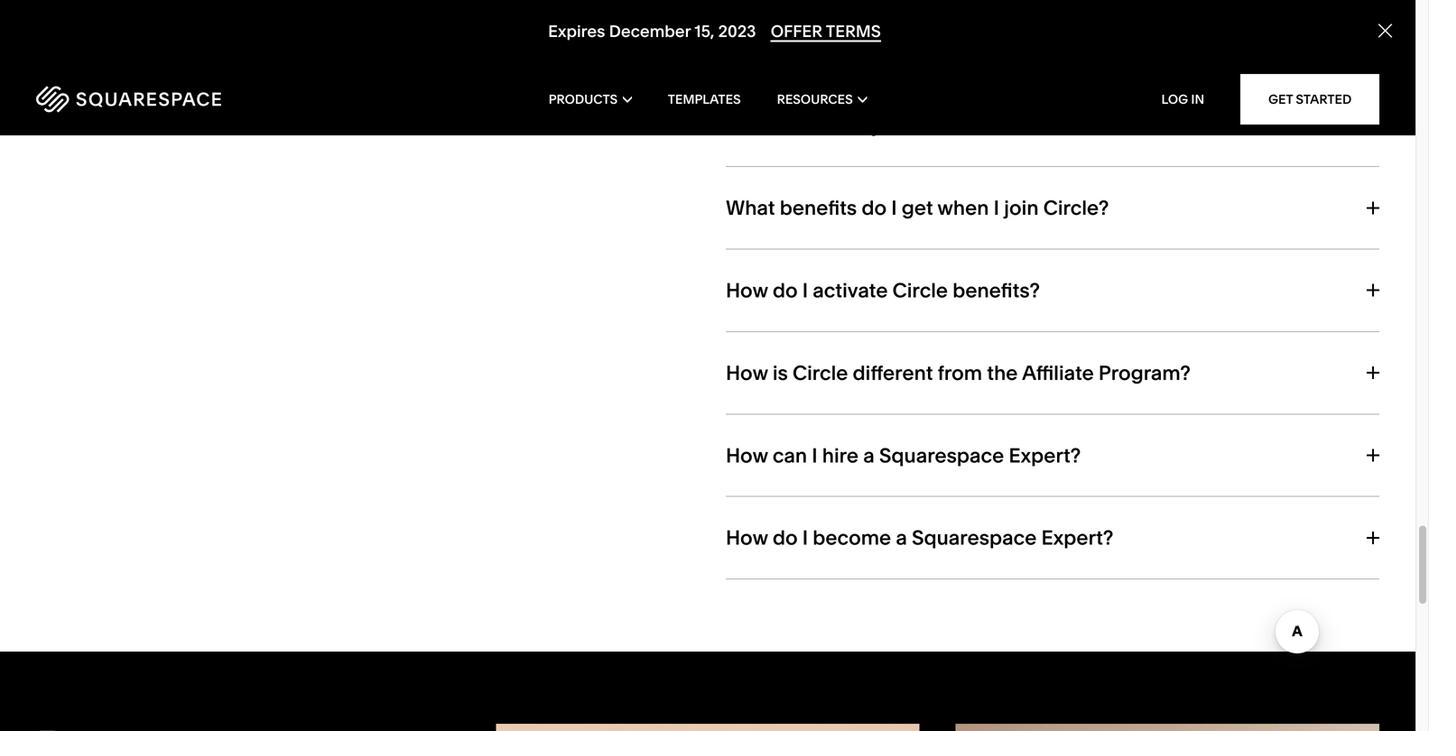 Task type: vqa. For each thing, say whether or not it's contained in the screenshot.
Back to top icon on the right of the page
no



Task type: locate. For each thing, give the bounding box(es) containing it.
activate
[[813, 278, 888, 303]]

how for how is circle different from the affiliate program?
[[726, 361, 768, 385]]

resources
[[777, 92, 853, 107]]

1 vertical spatial do
[[773, 278, 798, 303]]

how do i become a squarespace expert?
[[726, 526, 1114, 550]]

do
[[862, 196, 887, 220], [773, 278, 798, 303], [773, 526, 798, 550]]

person at laptop image
[[956, 724, 1380, 732]]

different
[[853, 361, 933, 385]]

products button
[[549, 63, 632, 135]]

edit
[[923, 35, 952, 55]]

how for how can i hire a squarespace expert?
[[726, 443, 768, 468]]

2 vertical spatial do
[[773, 526, 798, 550]]

a
[[864, 443, 875, 468], [896, 526, 907, 550]]

templates
[[668, 92, 741, 107]]

offer
[[771, 21, 823, 41]]

expires december 15, 2023
[[548, 21, 756, 41]]

i left become at the bottom right of the page
[[803, 526, 808, 550]]

a for hire
[[864, 443, 875, 468]]

1 vertical spatial a
[[896, 526, 907, 550]]

do left the get
[[862, 196, 887, 220]]

scheduling
[[759, 8, 845, 28], [759, 35, 845, 55]]

expert?
[[1009, 443, 1081, 468], [1042, 526, 1114, 550]]

when
[[938, 196, 989, 220]]

1 vertical spatial scheduling
[[759, 35, 845, 55]]

1 how from the top
[[726, 278, 768, 303]]

view
[[849, 35, 886, 55]]

do for become
[[773, 526, 798, 550]]

to
[[849, 113, 869, 137]]

what
[[726, 196, 775, 220]]

a right become at the bottom right of the page
[[896, 526, 907, 550]]

2 how from the top
[[726, 361, 768, 385]]

how can i hire a squarespace expert?
[[726, 443, 1081, 468]]

0 vertical spatial a
[[864, 443, 875, 468]]

0 vertical spatial do
[[862, 196, 887, 220]]

i
[[892, 196, 897, 220], [994, 196, 1000, 220], [803, 278, 808, 303], [812, 443, 818, 468], [803, 526, 808, 550]]

from
[[938, 361, 983, 385]]

1 vertical spatial squarespace
[[912, 526, 1037, 550]]

i left activate
[[803, 278, 808, 303]]

a for become
[[896, 526, 907, 550]]

4 how from the top
[[726, 526, 768, 550]]

become
[[813, 526, 892, 550]]

1 scheduling from the top
[[759, 8, 845, 28]]

products
[[549, 92, 618, 107]]

how
[[726, 278, 768, 303], [726, 361, 768, 385], [726, 443, 768, 468], [726, 526, 768, 550]]

0 vertical spatial scheduling
[[759, 8, 845, 28]]

get started
[[1269, 92, 1352, 107]]

started
[[1296, 92, 1352, 107]]

log             in
[[1162, 92, 1205, 107]]

2 scheduling from the top
[[759, 35, 845, 55]]

do left become at the bottom right of the page
[[773, 526, 798, 550]]

do left activate
[[773, 278, 798, 303]]

circle right activate
[[893, 278, 948, 303]]

0 horizontal spatial a
[[864, 443, 875, 468]]

log             in link
[[1162, 92, 1205, 107]]

a right hire
[[864, 443, 875, 468]]

1 vertical spatial circle
[[893, 278, 948, 303]]

is
[[726, 113, 742, 137]]

templates link
[[668, 63, 741, 135]]

free
[[807, 113, 845, 137]]

circle
[[747, 113, 802, 137], [893, 278, 948, 303], [793, 361, 848, 385]]

resources button
[[777, 63, 867, 135]]

2 vertical spatial circle
[[793, 361, 848, 385]]

and
[[890, 35, 919, 55]]

can
[[773, 443, 807, 468]]

benefits?
[[953, 278, 1040, 303]]

squarespace
[[880, 443, 1004, 468], [912, 526, 1037, 550]]

0 vertical spatial expert?
[[1009, 443, 1081, 468]]

0 vertical spatial squarespace
[[880, 443, 1004, 468]]

1 horizontal spatial a
[[896, 526, 907, 550]]

3 how from the top
[[726, 443, 768, 468]]

circle right the is on the right
[[793, 361, 848, 385]]

how for how do i activate circle benefits?
[[726, 278, 768, 303]]

terms
[[826, 21, 881, 41]]

the
[[987, 361, 1018, 385]]

1 vertical spatial expert?
[[1042, 526, 1114, 550]]

squarespace for become
[[912, 526, 1037, 550]]

get
[[1269, 92, 1293, 107]]

i right can
[[812, 443, 818, 468]]

join
[[1004, 196, 1039, 220]]

circle right is
[[747, 113, 802, 137]]



Task type: describe. For each thing, give the bounding box(es) containing it.
magnifying glass image
[[496, 724, 920, 732]]

circle?
[[1044, 196, 1109, 220]]

what benefits do i get when i join circle?
[[726, 196, 1109, 220]]

december
[[609, 21, 691, 41]]

squarespace logo link
[[36, 86, 305, 113]]

program?
[[1099, 361, 1191, 385]]

15,
[[695, 21, 715, 41]]

administrator
[[849, 8, 953, 28]]

is circle free to join?
[[726, 113, 918, 137]]

2023
[[718, 21, 756, 41]]

i for activate
[[803, 278, 808, 303]]

in
[[1192, 92, 1205, 107]]

i left the get
[[892, 196, 897, 220]]

squarespace for hire
[[880, 443, 1004, 468]]

hire
[[823, 443, 859, 468]]

offer terms
[[771, 21, 881, 41]]

scheduling administrator scheduling view and edit
[[759, 8, 953, 55]]

i for hire
[[812, 443, 818, 468]]

expires
[[548, 21, 605, 41]]

is
[[773, 361, 788, 385]]

do for activate
[[773, 278, 798, 303]]

benefits
[[780, 196, 857, 220]]

offer terms link
[[771, 21, 881, 42]]

log
[[1162, 92, 1189, 107]]

squarespace logo image
[[36, 86, 221, 113]]

join?
[[873, 113, 918, 137]]

how do i activate circle benefits?
[[726, 278, 1040, 303]]

i left join
[[994, 196, 1000, 220]]

expert? for how can i hire a squarespace expert?
[[1009, 443, 1081, 468]]

how for how do i become a squarespace expert?
[[726, 526, 768, 550]]

how is circle different from the affiliate program?
[[726, 361, 1191, 385]]

0 vertical spatial circle
[[747, 113, 802, 137]]

affiliate
[[1022, 361, 1094, 385]]

i for become
[[803, 526, 808, 550]]

get started link
[[1241, 74, 1380, 125]]

expert? for how do i become a squarespace expert?
[[1042, 526, 1114, 550]]

get
[[902, 196, 934, 220]]



